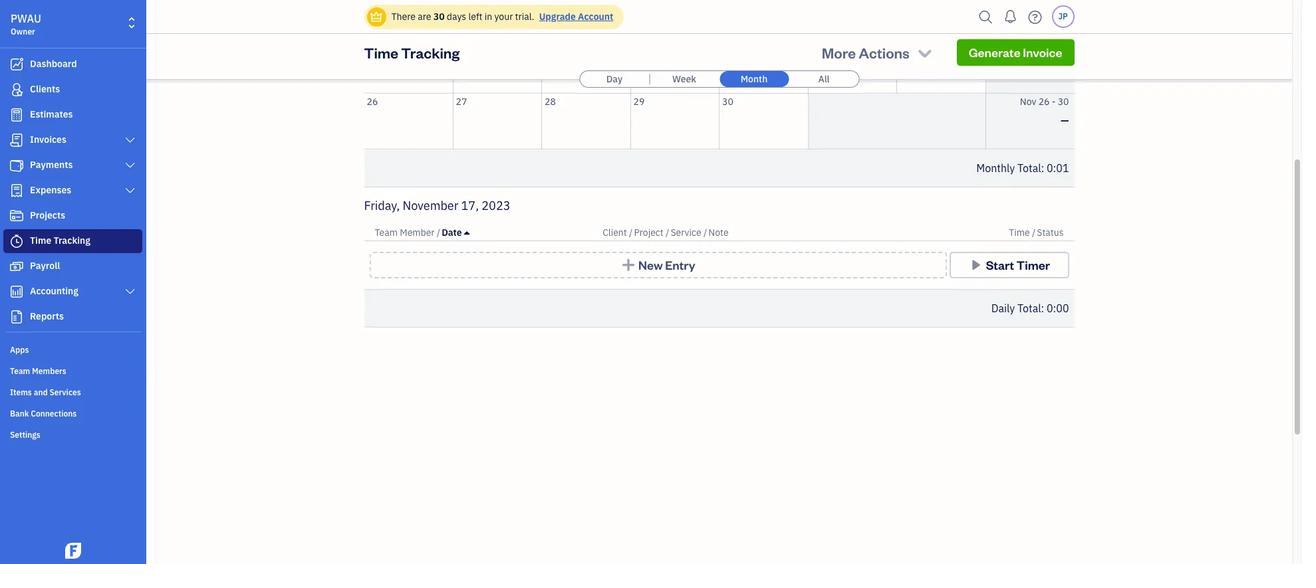 Task type: locate. For each thing, give the bounding box(es) containing it.
30 down nov 19 - 25 0:01
[[1058, 95, 1069, 107]]

expense image
[[9, 184, 25, 198]]

team down friday,
[[375, 227, 398, 239]]

1 — from the top
[[1061, 2, 1069, 15]]

20 button
[[453, 38, 541, 93]]

time tracking
[[364, 43, 460, 62], [30, 235, 90, 247]]

status
[[1037, 227, 1064, 239]]

2 total from the top
[[1018, 302, 1041, 315]]

2 26 from the left
[[1039, 95, 1050, 107]]

1 19 from the left
[[367, 40, 378, 52]]

- for 0:01
[[1052, 40, 1056, 52]]

jp button
[[1052, 5, 1075, 28]]

time tracking down projects link
[[30, 235, 90, 247]]

2 nov from the top
[[1020, 95, 1037, 107]]

1 vertical spatial chevron large down image
[[124, 186, 136, 196]]

upgrade
[[539, 11, 576, 23]]

30 down month link
[[722, 95, 734, 107]]

new
[[639, 257, 663, 273]]

2 horizontal spatial 30
[[1058, 95, 1069, 107]]

connections
[[31, 409, 77, 419]]

nov down "go to help" image
[[1020, 40, 1037, 52]]

2 19 from the left
[[1039, 40, 1050, 52]]

- for —
[[1052, 95, 1056, 107]]

chevron large down image
[[124, 160, 136, 171]]

1 chevron large down image from the top
[[124, 135, 136, 146]]

friday,
[[364, 198, 400, 214]]

1 vertical spatial total
[[1018, 302, 1041, 315]]

2 25 from the left
[[1058, 40, 1069, 52]]

1 horizontal spatial 30
[[722, 95, 734, 107]]

member
[[400, 227, 435, 239]]

30 button
[[720, 93, 808, 149]]

and
[[34, 388, 48, 398]]

nov for —
[[1020, 95, 1037, 107]]

search image
[[975, 7, 997, 27]]

/ left the service
[[666, 227, 669, 239]]

tracking down projects link
[[54, 235, 90, 247]]

25
[[900, 40, 911, 52], [1058, 40, 1069, 52]]

2 chevron large down image from the top
[[124, 186, 136, 196]]

start
[[986, 257, 1014, 273]]

25 inside button
[[900, 40, 911, 52]]

more actions button
[[810, 37, 946, 69]]

1 nov from the top
[[1020, 40, 1037, 52]]

time left 'status'
[[1009, 227, 1030, 239]]

chevron large down image down chevron large down icon
[[124, 186, 136, 196]]

november
[[403, 198, 458, 214]]

0 horizontal spatial team
[[10, 366, 30, 376]]

/ left 'status'
[[1032, 227, 1036, 239]]

1 vertical spatial time tracking
[[30, 235, 90, 247]]

tracking down are on the top left
[[401, 43, 460, 62]]

chevron large down image
[[124, 135, 136, 146], [124, 186, 136, 196], [124, 287, 136, 297]]

0 vertical spatial chevron large down image
[[124, 135, 136, 146]]

26 button
[[364, 93, 453, 149]]

0 horizontal spatial time
[[30, 235, 51, 247]]

25 inside nov 19 - 25 0:01
[[1058, 40, 1069, 52]]

time down crown image at left
[[364, 43, 398, 62]]

- down nov 19 - 25 0:01
[[1052, 95, 1056, 107]]

total
[[1018, 162, 1041, 175], [1018, 302, 1041, 315]]

pwau
[[11, 12, 41, 25]]

month
[[741, 73, 768, 85]]

3 / from the left
[[666, 227, 669, 239]]

: for daily total
[[1041, 302, 1044, 315]]

nov
[[1020, 40, 1037, 52], [1020, 95, 1037, 107]]

time tracking down there
[[364, 43, 460, 62]]

2 - from the top
[[1052, 95, 1056, 107]]

3 chevron large down image from the top
[[124, 287, 136, 297]]

0 horizontal spatial time tracking
[[30, 235, 90, 247]]

1 horizontal spatial 26
[[1039, 95, 1050, 107]]

service
[[671, 227, 701, 239]]

days
[[447, 11, 466, 23]]

actions
[[859, 43, 910, 62]]

: left 0:00
[[1041, 302, 1044, 315]]

2023
[[482, 198, 510, 214]]

/ left date
[[437, 227, 440, 239]]

account
[[578, 11, 613, 23]]

client
[[603, 227, 627, 239]]

chevron large down image up reports link
[[124, 287, 136, 297]]

project image
[[9, 210, 25, 223]]

total for daily total
[[1018, 302, 1041, 315]]

time / status
[[1009, 227, 1064, 239]]

26 down 19 button
[[367, 95, 378, 107]]

nov inside nov 19 - 25 0:01
[[1020, 40, 1037, 52]]

generate invoice button
[[957, 39, 1075, 66]]

dashboard
[[30, 58, 77, 70]]

0:01 down jp "dropdown button"
[[1047, 58, 1069, 71]]

time tracking link
[[3, 229, 142, 253]]

nov for 0:01
[[1020, 40, 1037, 52]]

1 vertical spatial nov
[[1020, 95, 1037, 107]]

19 button
[[364, 38, 453, 93]]

project link
[[634, 227, 666, 239]]

1 vertical spatial :
[[1041, 302, 1044, 315]]

: for monthly total
[[1041, 162, 1044, 175]]

payment image
[[9, 159, 25, 172]]

dashboard link
[[3, 53, 142, 76]]

24 button
[[808, 38, 897, 93]]

1 horizontal spatial 19
[[1039, 40, 1050, 52]]

1 vertical spatial team
[[10, 366, 30, 376]]

1 horizontal spatial 25
[[1058, 40, 1069, 52]]

tracking
[[401, 43, 460, 62], [54, 235, 90, 247]]

:
[[1041, 162, 1044, 175], [1041, 302, 1044, 315]]

0:01 down nov 26 - 30 — on the top right of the page
[[1047, 162, 1069, 175]]

items and services link
[[3, 382, 142, 402]]

settings link
[[3, 425, 142, 445]]

0:01
[[1047, 58, 1069, 71], [1047, 162, 1069, 175]]

30
[[434, 11, 445, 23], [722, 95, 734, 107], [1058, 95, 1069, 107]]

trial.
[[515, 11, 534, 23]]

— inside nov 26 - 30 —
[[1061, 113, 1069, 127]]

/ right client
[[629, 227, 633, 239]]

-
[[1052, 40, 1056, 52], [1052, 95, 1056, 107]]

28 button
[[542, 93, 630, 149]]

entry
[[665, 257, 695, 273]]

team inside main element
[[10, 366, 30, 376]]

/ left note
[[704, 227, 707, 239]]

28
[[545, 95, 556, 107]]

1 total from the top
[[1018, 162, 1041, 175]]

apps link
[[3, 340, 142, 360]]

0 vertical spatial :
[[1041, 162, 1044, 175]]

19
[[367, 40, 378, 52], [1039, 40, 1050, 52]]

- inside nov 19 - 25 0:01
[[1052, 40, 1056, 52]]

1 vertical spatial -
[[1052, 95, 1056, 107]]

19 down "go to help" image
[[1039, 40, 1050, 52]]

0 vertical spatial —
[[1061, 2, 1069, 15]]

25 left chevrondown image
[[900, 40, 911, 52]]

26 down nov 19 - 25 0:01
[[1039, 95, 1050, 107]]

time inside main element
[[30, 235, 51, 247]]

estimates
[[30, 108, 73, 120]]

client image
[[9, 83, 25, 96]]

0 horizontal spatial 26
[[367, 95, 378, 107]]

2 — from the top
[[1061, 113, 1069, 127]]

0 vertical spatial 0:01
[[1047, 58, 1069, 71]]

estimates link
[[3, 103, 142, 127]]

project
[[634, 227, 664, 239]]

0 horizontal spatial 30
[[434, 11, 445, 23]]

- inside nov 26 - 30 —
[[1052, 95, 1056, 107]]

team down the apps
[[10, 366, 30, 376]]

19 down crown image at left
[[367, 40, 378, 52]]

team
[[375, 227, 398, 239], [10, 366, 30, 376]]

nov down nov 19 - 25 0:01
[[1020, 95, 1037, 107]]

total right daily
[[1018, 302, 1041, 315]]

—
[[1061, 2, 1069, 15], [1061, 113, 1069, 127]]

1 horizontal spatial time tracking
[[364, 43, 460, 62]]

0 horizontal spatial tracking
[[54, 235, 90, 247]]

0 vertical spatial tracking
[[401, 43, 460, 62]]

— up monthly total : 0:01
[[1061, 113, 1069, 127]]

0 vertical spatial team
[[375, 227, 398, 239]]

: right monthly
[[1041, 162, 1044, 175]]

time right timer image
[[30, 235, 51, 247]]

— right "go to help" image
[[1061, 2, 1069, 15]]

date link
[[442, 227, 470, 239]]

day link
[[580, 71, 649, 87]]

25 down jp "dropdown button"
[[1058, 40, 1069, 52]]

total right monthly
[[1018, 162, 1041, 175]]

0 vertical spatial -
[[1052, 40, 1056, 52]]

new entry
[[639, 257, 695, 273]]

dashboard image
[[9, 58, 25, 71]]

- down jp "dropdown button"
[[1052, 40, 1056, 52]]

chevron large down image up chevron large down icon
[[124, 135, 136, 146]]

0:00
[[1047, 302, 1069, 315]]

apps
[[10, 345, 29, 355]]

26
[[367, 95, 378, 107], [1039, 95, 1050, 107]]

report image
[[9, 311, 25, 324]]

0 horizontal spatial 19
[[367, 40, 378, 52]]

more actions
[[822, 43, 910, 62]]

1 25 from the left
[[900, 40, 911, 52]]

bank connections
[[10, 409, 77, 419]]

1 26 from the left
[[367, 95, 378, 107]]

2 : from the top
[[1041, 302, 1044, 315]]

0:01 inside nov 19 - 25 0:01
[[1047, 58, 1069, 71]]

1 vertical spatial 0:01
[[1047, 162, 1069, 175]]

in
[[485, 11, 492, 23]]

0 vertical spatial nov
[[1020, 40, 1037, 52]]

1 vertical spatial tracking
[[54, 235, 90, 247]]

1 vertical spatial —
[[1061, 113, 1069, 127]]

0 horizontal spatial 25
[[900, 40, 911, 52]]

1 : from the top
[[1041, 162, 1044, 175]]

notifications image
[[1000, 3, 1021, 30]]

26 inside button
[[367, 95, 378, 107]]

0 vertical spatial total
[[1018, 162, 1041, 175]]

crown image
[[369, 10, 383, 24]]

30 right are on the top left
[[434, 11, 445, 23]]

1 - from the top
[[1052, 40, 1056, 52]]

nov inside nov 26 - 30 —
[[1020, 95, 1037, 107]]

2 vertical spatial chevron large down image
[[124, 287, 136, 297]]

1 horizontal spatial tracking
[[401, 43, 460, 62]]

items and services
[[10, 388, 81, 398]]

1 horizontal spatial team
[[375, 227, 398, 239]]

19 inside button
[[367, 40, 378, 52]]



Task type: vqa. For each thing, say whether or not it's contained in the screenshot.
Payroll Link at the top left of page
yes



Task type: describe. For each thing, give the bounding box(es) containing it.
estimate image
[[9, 108, 25, 122]]

chevron large down image for expenses
[[124, 186, 136, 196]]

30 inside button
[[722, 95, 734, 107]]

chevrondown image
[[916, 43, 934, 62]]

invoices link
[[3, 128, 142, 152]]

settings
[[10, 430, 40, 440]]

freshbooks image
[[63, 543, 84, 559]]

chevron large down image for accounting
[[124, 287, 136, 297]]

service link
[[671, 227, 704, 239]]

25 button
[[897, 38, 985, 93]]

monthly
[[977, 162, 1015, 175]]

30 inside nov 26 - 30 —
[[1058, 95, 1069, 107]]

main element
[[0, 0, 180, 565]]

team members
[[10, 366, 66, 376]]

status link
[[1037, 227, 1064, 239]]

payments link
[[3, 154, 142, 178]]

team members link
[[3, 361, 142, 381]]

start timer button
[[949, 252, 1069, 279]]

1 / from the left
[[437, 227, 440, 239]]

plus image
[[621, 259, 636, 272]]

reports
[[30, 311, 64, 323]]

date
[[442, 227, 462, 239]]

payments
[[30, 159, 73, 171]]

your
[[494, 11, 513, 23]]

accounting link
[[3, 280, 142, 304]]

play image
[[968, 259, 984, 272]]

bank
[[10, 409, 29, 419]]

4 / from the left
[[704, 227, 707, 239]]

invoice image
[[9, 134, 25, 147]]

tracking inside main element
[[54, 235, 90, 247]]

chevron large down image for invoices
[[124, 135, 136, 146]]

bank connections link
[[3, 404, 142, 424]]

upgrade account link
[[537, 11, 613, 23]]

expenses link
[[3, 179, 142, 203]]

29
[[634, 95, 645, 107]]

week link
[[650, 71, 719, 87]]

1 horizontal spatial time
[[364, 43, 398, 62]]

27 button
[[453, 93, 541, 149]]

owner
[[11, 27, 35, 37]]

there
[[391, 11, 416, 23]]

20
[[456, 40, 467, 52]]

nov 19 - 25 0:01
[[1020, 40, 1069, 71]]

invoices
[[30, 134, 66, 146]]

accounting
[[30, 285, 78, 297]]

week
[[672, 73, 696, 85]]

timer image
[[9, 235, 25, 248]]

are
[[418, 11, 431, 23]]

services
[[50, 388, 81, 398]]

there are 30 days left in your trial. upgrade account
[[391, 11, 613, 23]]

caretup image
[[464, 227, 470, 238]]

all link
[[790, 71, 859, 87]]

all
[[818, 73, 830, 85]]

19 inside nov 19 - 25 0:01
[[1039, 40, 1050, 52]]

time tracking inside main element
[[30, 235, 90, 247]]

payroll link
[[3, 255, 142, 279]]

client / project / service / note
[[603, 227, 729, 239]]

pwau owner
[[11, 12, 41, 37]]

reports link
[[3, 305, 142, 329]]

team for team members
[[10, 366, 30, 376]]

2 horizontal spatial time
[[1009, 227, 1030, 239]]

note
[[709, 227, 729, 239]]

5 / from the left
[[1032, 227, 1036, 239]]

clients link
[[3, 78, 142, 102]]

start timer
[[986, 257, 1050, 273]]

projects
[[30, 210, 65, 221]]

more
[[822, 43, 856, 62]]

daily total : 0:00
[[992, 302, 1069, 315]]

27
[[456, 95, 467, 107]]

left
[[469, 11, 482, 23]]

generate invoice
[[969, 45, 1063, 60]]

total for monthly total
[[1018, 162, 1041, 175]]

clients
[[30, 83, 60, 95]]

29 button
[[631, 93, 719, 149]]

expenses
[[30, 184, 71, 196]]

go to help image
[[1025, 7, 1046, 27]]

money image
[[9, 260, 25, 273]]

monthly total : 0:01
[[977, 162, 1069, 175]]

time link
[[1009, 227, 1032, 239]]

team for team member /
[[375, 227, 398, 239]]

note link
[[709, 227, 729, 239]]

daily
[[992, 302, 1015, 315]]

team member /
[[375, 227, 440, 239]]

timer
[[1017, 257, 1050, 273]]

0 vertical spatial time tracking
[[364, 43, 460, 62]]

2 / from the left
[[629, 227, 633, 239]]

chart image
[[9, 285, 25, 299]]

members
[[32, 366, 66, 376]]

invoice
[[1023, 45, 1063, 60]]

new entry button
[[369, 252, 947, 279]]

friday, november 17, 2023
[[364, 198, 510, 214]]

day
[[606, 73, 623, 85]]

projects link
[[3, 204, 142, 228]]

17,
[[461, 198, 479, 214]]

month link
[[720, 71, 789, 87]]

items
[[10, 388, 32, 398]]

26 inside nov 26 - 30 —
[[1039, 95, 1050, 107]]



